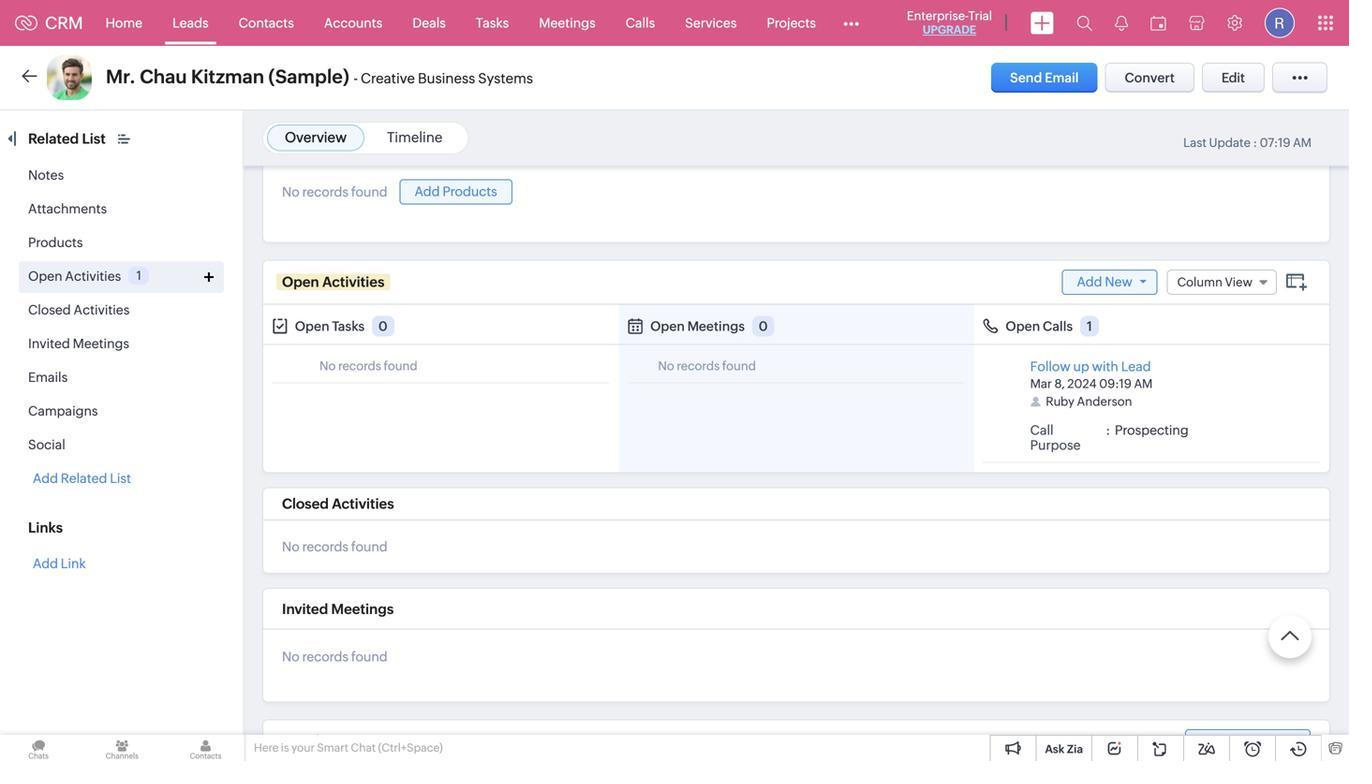 Task type: vqa. For each thing, say whether or not it's contained in the screenshot.
'LINK'
yes



Task type: locate. For each thing, give the bounding box(es) containing it.
0 horizontal spatial closed activities
[[28, 303, 130, 318]]

1 horizontal spatial invited
[[282, 601, 328, 618]]

campaigns link
[[28, 404, 98, 419]]

open meetings
[[650, 319, 745, 334]]

link
[[61, 557, 86, 572]]

send email
[[1011, 70, 1079, 85]]

1 horizontal spatial tasks
[[476, 15, 509, 30]]

0 right open tasks
[[379, 319, 388, 334]]

systems
[[478, 70, 533, 87]]

1 vertical spatial emails
[[282, 733, 326, 750]]

with
[[1092, 359, 1119, 374]]

search image
[[1077, 15, 1093, 31]]

0 vertical spatial related
[[28, 131, 79, 147]]

1
[[136, 269, 141, 283], [1087, 319, 1093, 334]]

1 vertical spatial related
[[61, 471, 107, 486]]

attachments
[[28, 202, 107, 217]]

1 horizontal spatial invited meetings
[[282, 601, 394, 618]]

add new
[[1077, 274, 1133, 289]]

: down anderson
[[1106, 423, 1111, 438]]

1 horizontal spatial emails
[[282, 733, 326, 750]]

0 for tasks
[[379, 319, 388, 334]]

0 horizontal spatial :
[[1106, 423, 1111, 438]]

overview
[[285, 129, 347, 146]]

tasks
[[476, 15, 509, 30], [332, 319, 365, 334]]

0 horizontal spatial invited meetings
[[28, 336, 129, 351]]

0 horizontal spatial list
[[82, 131, 106, 147]]

1 vertical spatial closed activities
[[282, 496, 394, 513]]

0 horizontal spatial calls
[[626, 15, 655, 30]]

your
[[292, 742, 315, 755]]

1 vertical spatial list
[[110, 471, 131, 486]]

products
[[443, 184, 497, 199], [28, 235, 83, 250]]

add down timeline
[[415, 184, 440, 199]]

1 vertical spatial products
[[28, 235, 83, 250]]

prospecting
[[1115, 423, 1189, 438]]

am right 07:19
[[1294, 136, 1312, 150]]

0 vertical spatial list
[[82, 131, 106, 147]]

emails
[[28, 370, 68, 385], [282, 733, 326, 750]]

add left new
[[1077, 274, 1103, 289]]

1 horizontal spatial closed
[[282, 496, 329, 513]]

list
[[82, 131, 106, 147], [110, 471, 131, 486]]

0 vertical spatial 1
[[136, 269, 141, 283]]

kitzman
[[191, 66, 264, 88]]

call
[[1031, 423, 1054, 438]]

open tasks
[[295, 319, 365, 334]]

no
[[282, 184, 300, 199], [320, 359, 336, 373], [658, 359, 675, 373], [282, 540, 300, 555], [282, 650, 300, 665]]

0 horizontal spatial am
[[1135, 377, 1153, 391]]

am inside "follow up with lead mar 8, 2024 09:19 am"
[[1135, 377, 1153, 391]]

edit button
[[1202, 63, 1265, 93]]

timeline link
[[387, 129, 443, 146]]

0 right open meetings
[[759, 319, 768, 334]]

2 0 from the left
[[759, 319, 768, 334]]

search element
[[1066, 0, 1104, 46]]

invited meetings
[[28, 336, 129, 351], [282, 601, 394, 618]]

emails up campaigns link
[[28, 370, 68, 385]]

1 vertical spatial invited
[[282, 601, 328, 618]]

1 0 from the left
[[379, 319, 388, 334]]

0 horizontal spatial invited
[[28, 336, 70, 351]]

0 horizontal spatial tasks
[[332, 319, 365, 334]]

1 vertical spatial invited meetings
[[282, 601, 394, 618]]

add down social 'link'
[[33, 471, 58, 486]]

0 vertical spatial closed
[[28, 303, 71, 318]]

crm link
[[15, 13, 83, 33]]

calls
[[626, 15, 655, 30], [1043, 319, 1073, 334]]

invited
[[28, 336, 70, 351], [282, 601, 328, 618]]

0 vertical spatial products
[[443, 184, 497, 199]]

social link
[[28, 438, 65, 453]]

1 horizontal spatial 1
[[1087, 319, 1093, 334]]

products down timeline
[[443, 184, 497, 199]]

am
[[1294, 136, 1312, 150], [1135, 377, 1153, 391]]

here
[[254, 742, 279, 755]]

chau
[[140, 66, 187, 88]]

timeline
[[387, 129, 443, 146]]

notes link
[[28, 168, 64, 183]]

add left link
[[33, 557, 58, 572]]

am down lead at the right top of page
[[1135, 377, 1153, 391]]

0 horizontal spatial closed
[[28, 303, 71, 318]]

create menu element
[[1020, 0, 1066, 45]]

no records found
[[282, 184, 388, 199], [320, 359, 418, 373], [658, 359, 756, 373], [282, 540, 388, 555], [282, 650, 388, 665]]

1 horizontal spatial :
[[1254, 136, 1258, 150]]

calls left services link
[[626, 15, 655, 30]]

open activities
[[28, 269, 121, 284], [282, 274, 385, 291]]

0 horizontal spatial 1
[[136, 269, 141, 283]]

related down social
[[61, 471, 107, 486]]

open activities up open tasks
[[282, 274, 385, 291]]

0 horizontal spatial 0
[[379, 319, 388, 334]]

emails link
[[28, 370, 68, 385]]

1 up follow up with lead link at the top of the page
[[1087, 319, 1093, 334]]

1 horizontal spatial 0
[[759, 319, 768, 334]]

follow
[[1031, 359, 1071, 374]]

0
[[379, 319, 388, 334], [759, 319, 768, 334]]

open activities up the closed activities 'link' at left
[[28, 269, 121, 284]]

1 horizontal spatial list
[[110, 471, 131, 486]]

related list
[[28, 131, 109, 147]]

logo image
[[15, 15, 37, 30]]

campaigns
[[28, 404, 98, 419]]

products down attachments
[[28, 235, 83, 250]]

0 for meetings
[[759, 319, 768, 334]]

closed
[[28, 303, 71, 318], [282, 496, 329, 513]]

1 vertical spatial closed
[[282, 496, 329, 513]]

add for add new
[[1077, 274, 1103, 289]]

open
[[28, 269, 62, 284], [282, 274, 319, 291], [295, 319, 330, 334], [650, 319, 685, 334], [1006, 319, 1041, 334]]

: left 07:19
[[1254, 136, 1258, 150]]

0 vertical spatial calls
[[626, 15, 655, 30]]

0 vertical spatial invited
[[28, 336, 70, 351]]

1 vertical spatial calls
[[1043, 319, 1073, 334]]

0 vertical spatial tasks
[[476, 15, 509, 30]]

1 vertical spatial am
[[1135, 377, 1153, 391]]

0 vertical spatial invited meetings
[[28, 336, 129, 351]]

zia
[[1067, 744, 1083, 756]]

1 vertical spatial 1
[[1087, 319, 1093, 334]]

add for add related list
[[33, 471, 58, 486]]

0 horizontal spatial emails
[[28, 370, 68, 385]]

0 vertical spatial am
[[1294, 136, 1312, 150]]

services
[[685, 15, 737, 30]]

ruby
[[1046, 395, 1075, 409]]

services link
[[670, 0, 752, 45]]

related up notes
[[28, 131, 79, 147]]

add
[[415, 184, 440, 199], [1077, 274, 1103, 289], [33, 471, 58, 486], [33, 557, 58, 572]]

email
[[1045, 70, 1079, 85]]

calls up follow
[[1043, 319, 1073, 334]]

notes
[[28, 168, 64, 183]]

1 right the open activities link
[[136, 269, 141, 283]]

meetings
[[539, 15, 596, 30], [688, 319, 745, 334], [73, 336, 129, 351], [331, 601, 394, 618]]

emails right here
[[282, 733, 326, 750]]

follow up with lead mar 8, 2024 09:19 am
[[1031, 359, 1153, 391]]



Task type: describe. For each thing, give the bounding box(es) containing it.
lead
[[1122, 359, 1151, 374]]

convert button
[[1105, 63, 1195, 93]]

products link
[[28, 235, 83, 250]]

signals element
[[1104, 0, 1140, 46]]

Other Modules field
[[831, 8, 872, 38]]

leads
[[173, 15, 209, 30]]

closed activities link
[[28, 303, 130, 318]]

2024
[[1068, 377, 1097, 391]]

0 vertical spatial :
[[1254, 136, 1258, 150]]

: prospecting
[[1106, 423, 1189, 438]]

deals
[[413, 15, 446, 30]]

-
[[354, 70, 358, 87]]

1 horizontal spatial closed activities
[[282, 496, 394, 513]]

edit
[[1222, 70, 1246, 85]]

last update : 07:19 am
[[1184, 136, 1312, 150]]

1 horizontal spatial am
[[1294, 136, 1312, 150]]

add for add products
[[415, 184, 440, 199]]

convert
[[1125, 70, 1175, 85]]

projects
[[767, 15, 816, 30]]

mr.
[[106, 66, 136, 88]]

meetings link
[[524, 0, 611, 45]]

ruby anderson
[[1046, 395, 1133, 409]]

add link
[[33, 557, 86, 572]]

0 horizontal spatial open activities
[[28, 269, 121, 284]]

accounts link
[[309, 0, 398, 45]]

add products link
[[400, 179, 512, 205]]

up
[[1074, 359, 1090, 374]]

trial
[[969, 9, 993, 23]]

1 horizontal spatial products
[[443, 184, 497, 199]]

leads link
[[158, 0, 224, 45]]

deals link
[[398, 0, 461, 45]]

follow up with lead link
[[1031, 359, 1151, 374]]

create menu image
[[1031, 12, 1054, 34]]

column view
[[1178, 275, 1253, 289]]

business
[[418, 70, 475, 87]]

ask zia
[[1045, 744, 1083, 756]]

signals image
[[1115, 15, 1128, 31]]

add related list
[[33, 471, 131, 486]]

1 vertical spatial tasks
[[332, 319, 365, 334]]

smart
[[317, 742, 349, 755]]

invited meetings link
[[28, 336, 129, 351]]

1 horizontal spatial open activities
[[282, 274, 385, 291]]

0 vertical spatial emails
[[28, 370, 68, 385]]

is
[[281, 742, 289, 755]]

send email button
[[992, 63, 1098, 93]]

new
[[1105, 274, 1133, 289]]

chat
[[351, 742, 376, 755]]

last
[[1184, 136, 1207, 150]]

profile element
[[1254, 0, 1306, 45]]

social
[[28, 438, 65, 453]]

accounts
[[324, 15, 383, 30]]

mr. chau kitzman (sample) - creative business systems
[[106, 66, 533, 88]]

contacts
[[239, 15, 294, 30]]

update
[[1210, 136, 1251, 150]]

overview link
[[285, 129, 347, 146]]

add products
[[415, 184, 497, 199]]

ask
[[1045, 744, 1065, 756]]

projects link
[[752, 0, 831, 45]]

1 horizontal spatial calls
[[1043, 319, 1073, 334]]

upgrade
[[923, 23, 977, 36]]

creative
[[361, 70, 415, 87]]

attachments link
[[28, 202, 107, 217]]

0 horizontal spatial products
[[28, 235, 83, 250]]

07:19
[[1260, 136, 1291, 150]]

here is your smart chat (ctrl+space)
[[254, 742, 443, 755]]

contacts image
[[167, 736, 244, 762]]

09:19
[[1100, 377, 1132, 391]]

add for add link
[[33, 557, 58, 572]]

chats image
[[0, 736, 77, 762]]

calls link
[[611, 0, 670, 45]]

mar
[[1031, 377, 1052, 391]]

home
[[106, 15, 143, 30]]

8,
[[1055, 377, 1065, 391]]

crm
[[45, 13, 83, 33]]

calendar image
[[1151, 15, 1167, 30]]

tasks link
[[461, 0, 524, 45]]

send
[[1011, 70, 1043, 85]]

profile image
[[1265, 8, 1295, 38]]

1 vertical spatial :
[[1106, 423, 1111, 438]]

Column View field
[[1167, 270, 1277, 295]]

(sample)
[[268, 66, 350, 88]]

links
[[28, 520, 63, 537]]

(ctrl+space)
[[378, 742, 443, 755]]

anderson
[[1077, 395, 1133, 409]]

channels image
[[84, 736, 161, 762]]

column
[[1178, 275, 1223, 289]]

contacts link
[[224, 0, 309, 45]]

call purpose
[[1031, 423, 1081, 453]]

purpose
[[1031, 438, 1081, 453]]

0 vertical spatial closed activities
[[28, 303, 130, 318]]

open activities link
[[28, 269, 121, 284]]

view
[[1225, 275, 1253, 289]]

enterprise-
[[907, 9, 969, 23]]

home link
[[91, 0, 158, 45]]

open calls
[[1006, 319, 1073, 334]]



